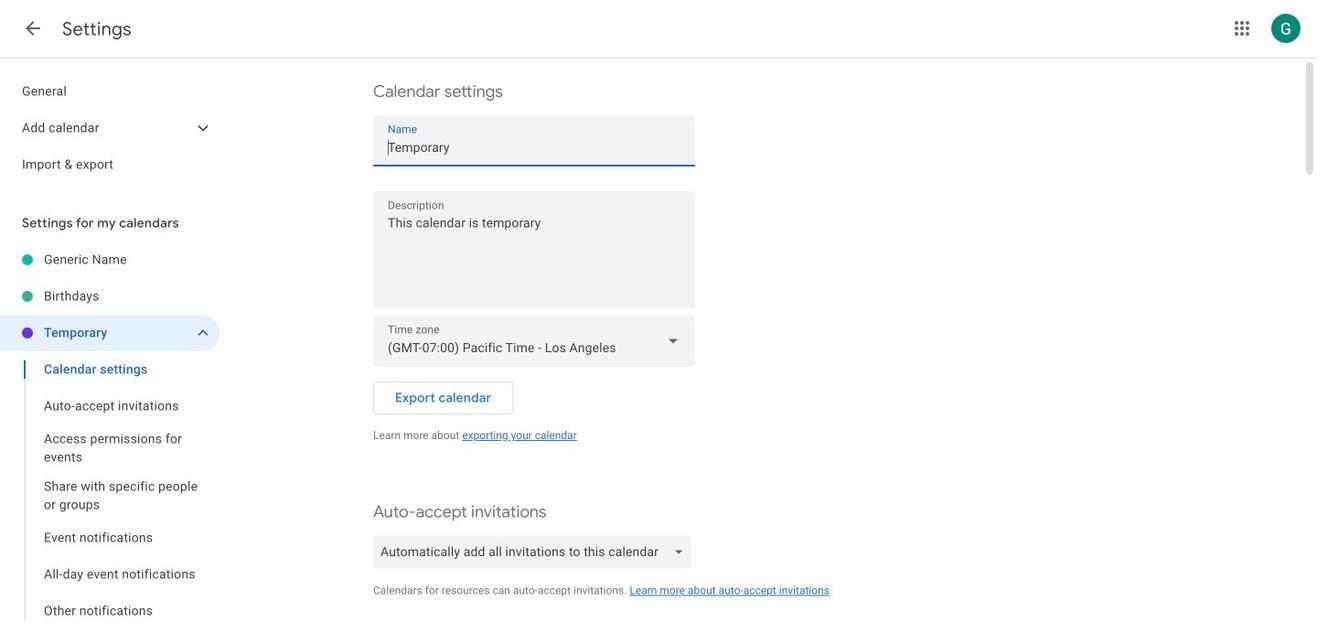 Task type: locate. For each thing, give the bounding box(es) containing it.
birthdays tree item
[[0, 278, 220, 315]]

heading
[[62, 17, 132, 41]]

generic name tree item
[[0, 242, 220, 278]]

1 tree from the top
[[0, 73, 220, 183]]

None field
[[373, 316, 695, 367], [373, 530, 692, 574], [373, 316, 695, 367], [373, 530, 692, 574]]

temporary tree item
[[0, 315, 220, 351]]

None text field
[[388, 135, 681, 160], [373, 212, 695, 300], [388, 135, 681, 160], [373, 212, 695, 300]]

group
[[0, 351, 220, 622]]

1 vertical spatial tree
[[0, 242, 220, 622]]

tree
[[0, 73, 220, 183], [0, 242, 220, 622]]

2 tree from the top
[[0, 242, 220, 622]]

0 vertical spatial tree
[[0, 73, 220, 183]]



Task type: vqa. For each thing, say whether or not it's contained in the screenshot.
PM corresponding to 12 PM
no



Task type: describe. For each thing, give the bounding box(es) containing it.
go back image
[[22, 17, 44, 39]]



